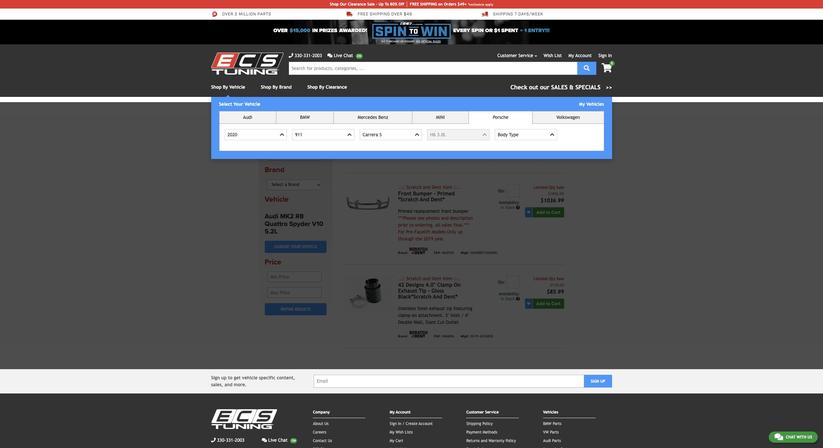 Task type: vqa. For each thing, say whether or not it's contained in the screenshot.


Task type: locate. For each thing, give the bounding box(es) containing it.
wall,
[[414, 320, 424, 325]]

and inside primed replacement front bumper ***please see photos and description prior to ordering, all sales final.*** for pre-facelift models only up through the 2019 year
[[441, 216, 449, 221]]

1 vertical spatial and
[[433, 294, 443, 300]]

0 vertical spatial primed
[[438, 191, 455, 197]]

1 vertical spatial bmw
[[544, 422, 552, 426]]

2 horizontal spatial up
[[601, 379, 606, 384]]

shipping left 7
[[493, 12, 514, 17]]

- right tip
[[428, 288, 430, 294]]

-
[[376, 2, 378, 7], [434, 191, 436, 197], [428, 288, 430, 294]]

1 horizontal spatial 330-331-2003
[[295, 53, 322, 58]]

331- for phone icon to the top
[[304, 53, 313, 58]]

dent inside scratch and dent item 42 designs 4.0" clamp on exhaust tip - gloss black*scratch and dent*
[[432, 276, 442, 281]]

on up wall,
[[412, 313, 417, 318]]

sale inside limited qty sale $110.00 $85.99
[[557, 277, 564, 281]]

1 horizontal spatial service
[[519, 53, 534, 58]]

ex-
[[471, 335, 476, 338]]

2020
[[228, 132, 237, 137]]

5.2l inside audi mk2 r8 quattro spyder v10 5.2l clearance
[[479, 129, 490, 136]]

policy right the warranty
[[506, 439, 516, 443]]

0 horizontal spatial and
[[420, 197, 430, 203]]

1 horizontal spatial comments image
[[775, 433, 784, 441]]

shipping 7 days/week
[[493, 12, 544, 17]]

sales
[[442, 222, 452, 228]]

sign for sign in / create account
[[390, 422, 397, 426]]

quattro inside audi mk2 r8 quattro spyder v10 5.2l clearance
[[428, 129, 447, 136]]

0 vertical spatial ecs tuning image
[[211, 53, 284, 75]]

facelift
[[415, 229, 431, 235]]

1 vertical spatial audi parts link
[[544, 439, 561, 443]]

1 horizontal spatial /
[[462, 313, 464, 318]]

0 horizontal spatial 330-331-2003 link
[[211, 437, 245, 444]]

vehicle for change your vehicle
[[302, 245, 317, 249]]

stainless steel exhaust tip featuring clamp on attachment. 3" inlet / 4" double wall, slant cut outlet
[[398, 306, 473, 325]]

/ inside stainless steel exhaust tip featuring clamp on attachment. 3" inlet / 4" double wall, slant cut outlet
[[462, 313, 464, 318]]

bmw up 911
[[300, 115, 310, 120]]

comments image
[[328, 53, 333, 58], [775, 433, 784, 441]]

by for brand
[[273, 85, 278, 90]]

to inside primed replacement front bumper ***please see photos and description prior to ordering, all sales final.*** for pre-facelift models only up through the 2019 year
[[410, 222, 414, 228]]

contact
[[313, 439, 327, 443]]

0 horizontal spatial chat
[[278, 438, 288, 443]]

add right add to wish list icon
[[537, 301, 545, 307]]

es#4620103 - sd4s0807103agru - front bumper - primed *scratch and dent* - primed replacement front bumper - scratch & dent - audi image
[[343, 184, 393, 222]]

limited up $85.99
[[534, 277, 548, 281]]

1 horizontal spatial live chat link
[[328, 52, 363, 59]]

cart for $85.99
[[552, 301, 561, 307]]

brand: down double
[[398, 335, 408, 338]]

- left up
[[376, 2, 378, 7]]

0 horizontal spatial live
[[268, 438, 277, 443]]

0 vertical spatial 330-
[[295, 53, 304, 58]]

add to cart button for $85.99
[[533, 299, 564, 309]]

primed
[[438, 191, 455, 197], [398, 209, 413, 214]]

quattro inside audi mk2 r8 quattro spyder v10 5.2l
[[265, 220, 288, 228]]

2003
[[313, 53, 322, 58], [235, 438, 245, 443]]

1 add from the top
[[537, 210, 545, 215]]

1 vertical spatial live chat
[[268, 438, 288, 443]]

es#:
[[434, 251, 441, 255], [434, 335, 441, 338]]

audi parts down vw parts at the bottom right
[[544, 439, 561, 443]]

and for scratch and dent item 42 designs 4.0" clamp on exhaust tip - gloss black*scratch and dent*
[[423, 276, 431, 281]]

2 add to cart button from the top
[[533, 299, 564, 309]]

on right ping
[[439, 2, 443, 7]]

my account up search image
[[569, 53, 592, 58]]

2 limited from the top
[[534, 277, 548, 281]]

up inside sign up to get vehicle specific content, sales, and more.
[[221, 375, 227, 381]]

methods
[[483, 430, 498, 435]]

sign
[[599, 53, 607, 58], [211, 375, 220, 381], [591, 379, 600, 384], [390, 422, 397, 426]]

availability:
[[499, 200, 520, 205], [499, 292, 520, 296]]

0 vertical spatial add
[[537, 210, 545, 215]]

2 availability: from the top
[[499, 292, 520, 296]]

see
[[418, 216, 425, 221]]

0 horizontal spatial comments image
[[328, 53, 333, 58]]

chat for phone icon to the top
[[344, 53, 353, 58]]

ecs tuning image up comments image
[[211, 410, 277, 429]]

item inside scratch and dent item 42 designs 4.0" clamp on exhaust tip - gloss black*scratch and dent*
[[443, 276, 453, 281]]

1 vertical spatial 2003
[[235, 438, 245, 443]]

1 horizontal spatial -
[[428, 288, 430, 294]]

chat for phone icon to the bottom
[[278, 438, 288, 443]]

1 vertical spatial /
[[403, 422, 405, 426]]

my right list
[[569, 53, 574, 58]]

tab list containing audi
[[219, 111, 605, 151]]

1 by from the left
[[223, 85, 228, 90]]

3.0l
[[437, 132, 446, 137]]

policy
[[483, 422, 493, 426], [506, 439, 516, 443]]

audi parts down shop by brand
[[265, 107, 283, 111]]

0 horizontal spatial -
[[376, 2, 378, 7]]

1 horizontal spatial by
[[273, 85, 278, 90]]

2 vertical spatial account
[[419, 422, 433, 426]]

- right bumper
[[434, 191, 436, 197]]

quattro down shop by clearance link
[[310, 107, 323, 111]]

1 es#: from the top
[[434, 251, 441, 255]]

1 add to cart button from the top
[[533, 207, 564, 218]]

0 vertical spatial add to cart
[[537, 210, 561, 215]]

to left get
[[228, 375, 233, 381]]

over left $15,000
[[274, 27, 288, 34]]

scratch & dent - corporate logo image
[[410, 248, 428, 254], [410, 331, 428, 338]]

wish left list
[[544, 53, 554, 58]]

phone image
[[289, 53, 293, 58], [211, 438, 216, 443]]

add
[[537, 210, 545, 215], [537, 301, 545, 307]]

0 horizontal spatial 330-331-2003
[[217, 438, 245, 443]]

in stock for $85.99
[[501, 297, 516, 301]]

0 vertical spatial brand:
[[398, 251, 408, 255]]

dent for clamp
[[432, 276, 442, 281]]

no purchase necessary. see official rules .
[[382, 40, 442, 43]]

and for scratch and dent item front bumper - primed *scratch and dent*
[[423, 185, 431, 190]]

2 add to cart from the top
[[537, 301, 561, 307]]

0 vertical spatial sale
[[368, 2, 375, 7]]

scratch for designs
[[406, 276, 422, 281]]

about us link
[[313, 422, 329, 426]]

1 horizontal spatial shipping
[[493, 12, 514, 17]]

330-331-2003 for bottom 330-331-2003 link
[[217, 438, 245, 443]]

sale up $110.00
[[557, 277, 564, 281]]

0 horizontal spatial up
[[221, 375, 227, 381]]

live chat link for bottom 330-331-2003 link
[[262, 437, 297, 444]]

question circle image
[[516, 206, 520, 210], [516, 297, 520, 301]]

1 limited from the top
[[534, 185, 548, 190]]

1 vertical spatial -
[[434, 191, 436, 197]]

qty inside limited qty sale $110.00 $85.99
[[549, 277, 556, 281]]

2 brand: from the top
[[398, 335, 408, 338]]

0 vertical spatial item
[[443, 185, 453, 190]]

1 vertical spatial on
[[412, 313, 417, 318]]

r8 up the porsche
[[507, 109, 512, 114]]

1 availability: from the top
[[499, 200, 520, 205]]

0 vertical spatial comments image
[[328, 53, 333, 58]]

bmw
[[300, 115, 310, 120], [544, 422, 552, 426]]

1 vertical spatial 330-331-2003
[[217, 438, 245, 443]]

my for my wish lists link
[[390, 430, 395, 435]]

1 brand: from the top
[[398, 251, 408, 255]]

dent up 4.0"
[[432, 276, 442, 281]]

by for vehicle
[[223, 85, 228, 90]]

1 vertical spatial mfg#:
[[461, 335, 469, 338]]

2003 for phone icon to the bottom
[[235, 438, 245, 443]]

parts
[[274, 107, 283, 111], [553, 422, 562, 426], [550, 430, 559, 435], [553, 439, 561, 443]]

free shipping over $49
[[358, 12, 412, 17]]

comments image for live
[[328, 53, 333, 58]]

spin
[[472, 27, 484, 34]]

0 vertical spatial brand
[[279, 85, 292, 90]]

live down prizes
[[334, 53, 342, 58]]

mk2 up change
[[280, 213, 294, 221]]

1 vertical spatial service
[[486, 410, 499, 415]]

brand: down through
[[398, 251, 408, 255]]

sign inside "button"
[[591, 379, 600, 384]]

availability: for $1036.99
[[499, 200, 520, 205]]

limited inside limited qty sale $110.00 $85.99
[[534, 277, 548, 281]]

80%
[[390, 2, 398, 7]]

audi down shop by brand link
[[287, 107, 295, 111]]

live chat right comments image
[[268, 438, 288, 443]]

1 add to cart from the top
[[537, 210, 561, 215]]

2 scratch from the top
[[406, 276, 422, 281]]

0 horizontal spatial primed
[[398, 209, 413, 214]]

vehicles
[[587, 102, 605, 107], [544, 410, 559, 415]]

1 vertical spatial brand
[[265, 166, 285, 174]]

customer service down spent
[[498, 53, 534, 58]]

audi inside audi mk2 r8 quattro spyder v10 5.2l clearance
[[394, 129, 406, 136]]

my account
[[569, 53, 592, 58], [390, 410, 411, 415]]

1 horizontal spatial live
[[334, 53, 342, 58]]

scratch & dent - corporate logo image down the 'the'
[[410, 248, 428, 254]]

contact us link
[[313, 439, 332, 443]]

million
[[239, 12, 256, 17]]

0 vertical spatial dent
[[432, 185, 442, 190]]

3 by from the left
[[319, 85, 325, 90]]

apply
[[486, 2, 494, 6]]

v10 left body
[[469, 129, 478, 136]]

es#: 4620103
[[434, 251, 454, 255]]

1 dent from the top
[[432, 185, 442, 190]]

qty: for $85.99
[[498, 280, 506, 285]]

audi up change
[[265, 213, 279, 221]]

over for over 2 million parts
[[222, 12, 234, 17]]

2003 left comments image
[[235, 438, 245, 443]]

1 vertical spatial dent
[[432, 276, 442, 281]]

audi down select your vehicle
[[243, 115, 252, 120]]

1
[[525, 27, 527, 34]]

0 horizontal spatial customer
[[467, 410, 484, 415]]

spyder right the 3.0l
[[449, 129, 467, 136]]

.
[[441, 40, 442, 43]]

quattro up change
[[265, 220, 288, 228]]

dent* up 'front' at the right top
[[431, 197, 445, 203]]

shop for shop by clearance
[[308, 85, 318, 90]]

sign for sign in
[[599, 53, 607, 58]]

dent* up tip
[[444, 294, 458, 300]]

2 mfg#: from the top
[[461, 335, 469, 338]]

5.2l up "volkswagen"
[[554, 109, 563, 114]]

brand: for 42 designs 4.0" clamp on exhaust tip - gloss black*scratch and dent*
[[398, 335, 408, 338]]

limited for $1036.99
[[534, 185, 548, 190]]

2 es#: from the top
[[434, 335, 441, 338]]

0 horizontal spatial live chat link
[[262, 437, 297, 444]]

body
[[498, 132, 508, 137]]

2 scratch & dent - corporate logo image from the top
[[410, 331, 428, 338]]

1 stock from the top
[[506, 205, 515, 210]]

1 vertical spatial limited
[[534, 277, 548, 281]]

330-331-2003 for topmost 330-331-2003 link
[[295, 53, 322, 58]]

scratch up bumper
[[406, 185, 422, 190]]

330- for phone icon to the bottom
[[217, 438, 226, 443]]

1 vertical spatial vehicles
[[544, 410, 559, 415]]

/ left create
[[403, 422, 405, 426]]

primed replacement front bumper ***please see photos and description prior to ordering, all sales final.*** for pre-facelift models only up through the 2019 year
[[398, 209, 473, 242]]

2 vertical spatial -
[[428, 288, 430, 294]]

0 vertical spatial dent*
[[431, 197, 445, 203]]

sign for sign up
[[591, 379, 600, 384]]

add right add to wish list image
[[537, 210, 545, 215]]

0 horizontal spatial audi parts link
[[265, 107, 286, 111]]

2 item from the top
[[443, 276, 453, 281]]

1 vertical spatial comments image
[[775, 433, 784, 441]]

1 scratch from the top
[[406, 185, 422, 190]]

and
[[423, 185, 431, 190], [441, 216, 449, 221], [423, 276, 431, 281], [225, 382, 233, 388], [481, 439, 488, 443]]

$49
[[404, 12, 412, 17]]

1 scratch & dent - corporate logo image from the top
[[410, 248, 428, 254]]

question circle image for $85.99
[[516, 297, 520, 301]]

1 vertical spatial in stock
[[501, 297, 516, 301]]

shipping up payment
[[467, 422, 482, 426]]

1 vertical spatial es#:
[[434, 335, 441, 338]]

sign inside sign up to get vehicle specific content, sales, and more.
[[211, 375, 220, 381]]

audi parts link down shop by brand
[[265, 107, 286, 111]]

scratch & dent - corporate logo image for and
[[410, 248, 428, 254]]

comments image down prizes
[[328, 53, 333, 58]]

account right create
[[419, 422, 433, 426]]

1 item from the top
[[443, 185, 453, 190]]

comments image left chat with us
[[775, 433, 784, 441]]

customer inside popup button
[[498, 53, 517, 58]]

0 vertical spatial limited
[[534, 185, 548, 190]]

scratch inside scratch and dent item 42 designs 4.0" clamp on exhaust tip - gloss black*scratch and dent*
[[406, 276, 422, 281]]

clearance
[[348, 2, 366, 7], [326, 85, 347, 90], [357, 107, 375, 111], [394, 136, 450, 150]]

2 question circle image from the top
[[516, 297, 520, 301]]

audi mk2 r8 quattro spyder v10 5.2l up the porsche
[[486, 109, 563, 114]]

us right the about
[[325, 422, 329, 426]]

0 horizontal spatial 331-
[[226, 438, 235, 443]]

and up bumper
[[423, 185, 431, 190]]

scratch inside the scratch and dent item front bumper - primed *scratch and dent*
[[406, 185, 422, 190]]

audi right s on the top left of the page
[[394, 129, 406, 136]]

sale for 42 designs 4.0" clamp on exhaust tip - gloss black*scratch and dent*
[[557, 277, 564, 281]]

mk2 left 'h6'
[[407, 129, 419, 136]]

customer service inside customer service popup button
[[498, 53, 534, 58]]

my cart
[[390, 439, 403, 443]]

brand: for front bumper - primed *scratch and dent*
[[398, 251, 408, 255]]

0 horizontal spatial live chat
[[268, 438, 288, 443]]

Max Price number field
[[268, 288, 322, 298]]

us right contact
[[328, 439, 332, 443]]

1 horizontal spatial 2003
[[313, 53, 322, 58]]

account up search image
[[576, 53, 592, 58]]

sales & specials
[[552, 84, 601, 91]]

contact us
[[313, 439, 332, 443]]

qty: for $1036.99
[[498, 189, 506, 193]]

2 qty from the top
[[549, 277, 556, 281]]

- inside scratch and dent item 42 designs 4.0" clamp on exhaust tip - gloss black*scratch and dent*
[[428, 288, 430, 294]]

spyder up change your vehicle link
[[290, 220, 311, 228]]

audi down shop by brand
[[265, 107, 273, 111]]

over
[[222, 12, 234, 17], [274, 27, 288, 34]]

my wish lists link
[[390, 430, 413, 435]]

mfg#: right 4620103 at the bottom right
[[461, 251, 469, 255]]

up
[[379, 2, 384, 7]]

0 vertical spatial customer service
[[498, 53, 534, 58]]

inlet
[[451, 313, 460, 318]]

comments image
[[262, 438, 267, 443]]

2 add from the top
[[537, 301, 545, 307]]

2 by from the left
[[273, 85, 278, 90]]

mfg#: left ex-
[[461, 335, 469, 338]]

cart down my wish lists link
[[396, 439, 403, 443]]

live chat for phone icon to the bottom
[[268, 438, 288, 443]]

black*scratch
[[398, 294, 432, 300]]

parts right vw
[[550, 430, 559, 435]]

0 vertical spatial cart
[[552, 210, 561, 215]]

vehicle
[[230, 85, 245, 90], [245, 102, 260, 107], [265, 195, 289, 204], [302, 245, 317, 249]]

cart down $1036.99
[[552, 210, 561, 215]]

shop by vehicle link
[[211, 85, 245, 90]]

1 vertical spatial sale
[[557, 185, 564, 190]]

customer up shipping policy link at the right of the page
[[467, 410, 484, 415]]

audi parts for rightmost the audi parts link
[[544, 439, 561, 443]]

0 vertical spatial 331-
[[304, 53, 313, 58]]

1 vertical spatial scratch
[[406, 276, 422, 281]]

live chat link
[[328, 52, 363, 59], [262, 437, 297, 444]]

up inside primed replacement front bumper ***please see photos and description prior to ordering, all sales final.*** for pre-facelift models only up through the 2019 year
[[458, 229, 463, 235]]

my for my vehicles link
[[580, 102, 585, 107]]

clearance down 'mini'
[[394, 136, 450, 150]]

us for about us
[[325, 422, 329, 426]]

add to cart button for $1036.99
[[533, 207, 564, 218]]

stock for $85.99
[[506, 297, 515, 301]]

0 vertical spatial add to cart button
[[533, 207, 564, 218]]

es#: for tip
[[434, 335, 441, 338]]

off
[[399, 2, 405, 7]]

and down payment methods link
[[481, 439, 488, 443]]

item inside the scratch and dent item front bumper - primed *scratch and dent*
[[443, 185, 453, 190]]

brand
[[279, 85, 292, 90], [265, 166, 285, 174]]

1 qty from the top
[[549, 185, 556, 190]]

change your vehicle
[[274, 245, 317, 249]]

to up pre-
[[410, 222, 414, 228]]

1 qty: from the top
[[498, 189, 506, 193]]

0 vertical spatial question circle image
[[516, 206, 520, 210]]

1 vertical spatial question circle image
[[516, 297, 520, 301]]

see
[[416, 40, 421, 43]]

0 horizontal spatial 2003
[[235, 438, 245, 443]]

live chat
[[334, 53, 353, 58], [268, 438, 288, 443]]

item up clamp
[[443, 276, 453, 281]]

qty
[[549, 185, 556, 190], [549, 277, 556, 281]]

dent inside the scratch and dent item front bumper - primed *scratch and dent*
[[432, 185, 442, 190]]

/ left 4" at the bottom
[[462, 313, 464, 318]]

primed up ***please
[[398, 209, 413, 214]]

None number field
[[507, 184, 520, 197], [507, 275, 520, 289], [507, 184, 520, 197], [507, 275, 520, 289]]

quattro down 'mini'
[[428, 129, 447, 136]]

bumper
[[413, 191, 433, 197]]

1 mfg#: from the top
[[461, 251, 469, 255]]

0 vertical spatial over
[[222, 12, 234, 17]]

2 vertical spatial sale
[[557, 277, 564, 281]]

scratch up designs
[[406, 276, 422, 281]]

limited inside limited qty sale $1892.99 $1036.99
[[534, 185, 548, 190]]

0 vertical spatial stock
[[506, 205, 515, 210]]

ecs tuning image
[[211, 53, 284, 75], [211, 410, 277, 429]]

1 horizontal spatial bmw
[[544, 422, 552, 426]]

category
[[265, 131, 295, 140]]

2 stock from the top
[[506, 297, 515, 301]]

audi mk2 r8 quattro spyder v10 5.2l
[[287, 107, 353, 111], [486, 109, 563, 114], [265, 213, 324, 236]]

r8 left 'h6'
[[420, 129, 427, 136]]

ecs tuning 'spin to win' contest logo image
[[373, 22, 451, 39]]

over 2 million parts link
[[211, 11, 271, 17]]

and right sales, on the left bottom
[[225, 382, 233, 388]]

parts up vw parts link
[[553, 422, 562, 426]]

0 horizontal spatial over
[[222, 12, 234, 17]]

audi parts link down vw parts at the bottom right
[[544, 439, 561, 443]]

1 vertical spatial dent*
[[444, 294, 458, 300]]

qty for $1036.99
[[549, 185, 556, 190]]

es#: left 4666826
[[434, 335, 441, 338]]

scratch and dent item 42 designs 4.0" clamp on exhaust tip - gloss black*scratch and dent*
[[398, 276, 461, 300]]

up inside "button"
[[601, 379, 606, 384]]

live right comments image
[[268, 438, 277, 443]]

and inside scratch and dent item 42 designs 4.0" clamp on exhaust tip - gloss black*scratch and dent*
[[423, 276, 431, 281]]

1 horizontal spatial audi parts
[[544, 439, 561, 443]]

and up 4.0"
[[423, 276, 431, 281]]

0 vertical spatial audi parts link
[[265, 107, 286, 111]]

year
[[435, 236, 444, 242]]

mfg#: for 42 designs 4.0" clamp on exhaust tip - gloss black*scratch and dent*
[[461, 335, 469, 338]]

sale inside limited qty sale $1892.99 $1036.99
[[557, 185, 564, 190]]

parts down shop by brand
[[274, 107, 283, 111]]

2 qty: from the top
[[498, 280, 506, 285]]

0 vertical spatial live chat link
[[328, 52, 363, 59]]

live
[[334, 53, 342, 58], [268, 438, 277, 443]]

my down my wish lists link
[[390, 439, 395, 443]]

vehicles up bmw parts link
[[544, 410, 559, 415]]

0 vertical spatial /
[[462, 313, 464, 318]]

0 vertical spatial live chat
[[334, 53, 353, 58]]

0 horizontal spatial audi parts
[[265, 107, 283, 111]]

wish list link
[[544, 53, 562, 58]]

wish list
[[544, 53, 562, 58]]

and up exhaust
[[433, 294, 443, 300]]

qty inside limited qty sale $1892.99 $1036.99
[[549, 185, 556, 190]]

0 horizontal spatial shipping
[[467, 422, 482, 426]]

0 horizontal spatial 330-
[[217, 438, 226, 443]]

cart
[[552, 210, 561, 215], [552, 301, 561, 307], [396, 439, 403, 443]]

my account up sign in / create account link
[[390, 410, 411, 415]]

1 question circle image from the top
[[516, 206, 520, 210]]

es#: left 4620103 at the bottom right
[[434, 251, 441, 255]]

1 vertical spatial cart
[[552, 301, 561, 307]]

1 horizontal spatial phone image
[[289, 53, 293, 58]]

bmw inside "tab list"
[[300, 115, 310, 120]]

ship
[[420, 2, 429, 7]]

tab list
[[219, 111, 605, 151]]

stock for $1036.99
[[506, 205, 515, 210]]

1 horizontal spatial policy
[[506, 439, 516, 443]]

dent for primed
[[432, 185, 442, 190]]

mk2 inside audi mk2 r8 quattro spyder v10 5.2l
[[280, 213, 294, 221]]

$49+
[[458, 2, 467, 7]]

add for $85.99
[[537, 301, 545, 307]]

my up my wish lists
[[390, 410, 395, 415]]

2 dent from the top
[[432, 276, 442, 281]]

0 vertical spatial customer
[[498, 53, 517, 58]]

cart down $85.99
[[552, 301, 561, 307]]

spyder inside audi mk2 r8 quattro spyder v10 5.2l clearance
[[449, 129, 467, 136]]

comments image inside chat with us link
[[775, 433, 784, 441]]

0 horizontal spatial policy
[[483, 422, 493, 426]]

5.2l left body
[[479, 129, 490, 136]]

mk2 inside audi mk2 r8 quattro spyder v10 5.2l clearance
[[407, 129, 419, 136]]

clearance up 'audi mk2 r8 quattro spyder v10 5.2l' "link"
[[326, 85, 347, 90]]

2 in stock from the top
[[501, 297, 516, 301]]

shipping policy
[[467, 422, 493, 426]]

and up replacement
[[420, 197, 430, 203]]

0 vertical spatial availability:
[[499, 200, 520, 205]]

over 2 million parts
[[222, 12, 271, 17]]

vw parts
[[544, 430, 559, 435]]

*exclusions apply link
[[468, 2, 494, 7]]

and inside the scratch and dent item front bumper - primed *scratch and dent*
[[423, 185, 431, 190]]

tip
[[419, 288, 427, 294]]

service up shipping policy link at the right of the page
[[486, 410, 499, 415]]

over for over $15,000 in prizes
[[274, 27, 288, 34]]

audi
[[265, 107, 273, 111], [287, 107, 295, 111], [486, 109, 495, 114], [243, 115, 252, 120], [394, 129, 406, 136], [265, 213, 279, 221], [544, 439, 551, 443]]

shop by clearance
[[308, 85, 347, 90]]

spent
[[502, 27, 519, 34]]

1 in stock from the top
[[501, 205, 516, 210]]

0 vertical spatial es#:
[[434, 251, 441, 255]]

comments image inside live chat link
[[328, 53, 333, 58]]

bmw for bmw
[[300, 115, 310, 120]]

bmw parts link
[[544, 422, 562, 426]]

warranty
[[489, 439, 505, 443]]



Task type: describe. For each thing, give the bounding box(es) containing it.
exhaust
[[429, 306, 445, 311]]

5.2l up change
[[265, 228, 278, 236]]

my for my cart link
[[390, 439, 395, 443]]

purchase
[[387, 40, 400, 43]]

stainless
[[398, 306, 416, 311]]

up for sign up to get vehicle specific content, sales, and more.
[[221, 375, 227, 381]]

mk2 up 911
[[296, 107, 303, 111]]

refine results link
[[265, 304, 327, 316]]

0 horizontal spatial wish
[[396, 430, 404, 435]]

free ship ping on orders $49+ *exclusions apply
[[410, 2, 494, 7]]

front bumper - primed *scratch and dent* link
[[398, 191, 455, 203]]

mk2 up the porsche
[[496, 109, 506, 114]]

vw
[[544, 430, 549, 435]]

double
[[398, 320, 413, 325]]

cart for $1036.99
[[552, 210, 561, 215]]

0 vertical spatial 330-331-2003 link
[[289, 52, 322, 59]]

shop by brand
[[261, 85, 292, 90]]

our
[[340, 2, 347, 7]]

careers
[[313, 430, 327, 435]]

designs
[[406, 282, 424, 288]]

4.0"
[[426, 282, 436, 288]]

type
[[509, 132, 519, 137]]

customer service button
[[498, 52, 537, 59]]

1 vertical spatial account
[[396, 410, 411, 415]]

mini
[[436, 115, 445, 120]]

1 vertical spatial customer
[[467, 410, 484, 415]]

my wish lists
[[390, 430, 413, 435]]

mfg#: for front bumper - primed *scratch and dent*
[[461, 251, 469, 255]]

shop for shop by brand
[[261, 85, 271, 90]]

clear link
[[546, 109, 559, 113]]

sign in / create account
[[390, 422, 433, 426]]

orders
[[444, 2, 457, 7]]

bmw for bmw parts
[[544, 422, 552, 426]]

$85.99
[[547, 289, 564, 295]]

final.***
[[454, 222, 470, 228]]

***please
[[398, 216, 417, 221]]

live chat link for topmost 330-331-2003 link
[[328, 52, 363, 59]]

change your vehicle link
[[265, 241, 327, 253]]

clearance up mercedes
[[357, 107, 375, 111]]

clearance up the free
[[348, 2, 366, 7]]

sale for front bumper - primed *scratch and dent*
[[557, 185, 564, 190]]

v10 down shop by clearance link
[[338, 107, 344, 111]]

scratch for bumper
[[406, 185, 422, 190]]

331- for phone icon to the bottom
[[226, 438, 235, 443]]

limited qty sale $1892.99 $1036.99
[[534, 185, 564, 204]]

returns
[[467, 439, 480, 443]]

front
[[442, 209, 452, 214]]

=
[[521, 27, 523, 34]]

and inside scratch and dent item 42 designs 4.0" clamp on exhaust tip - gloss black*scratch and dent*
[[433, 294, 443, 300]]

mfg#: sd4s0807103agru
[[461, 251, 498, 255]]

add for $1036.99
[[537, 210, 545, 215]]

0 vertical spatial account
[[576, 53, 592, 58]]

exhaust
[[398, 288, 418, 294]]

to down $1036.99
[[546, 210, 551, 215]]

item for clamp
[[443, 276, 453, 281]]

chat with us
[[786, 435, 813, 440]]

shop our clearance sale - up to 80% off
[[330, 2, 405, 7]]

dent* inside the scratch and dent item front bumper - primed *scratch and dent*
[[431, 197, 445, 203]]

and for returns and warranty policy
[[481, 439, 488, 443]]

audi mk2 r8 quattro spyder v10 5.2l clearance
[[394, 129, 490, 150]]

audi down vw
[[544, 439, 551, 443]]

quattro up 'type' at top
[[513, 109, 528, 114]]

shipping for shipping policy
[[467, 422, 482, 426]]

r8 down shop by clearance link
[[304, 107, 309, 111]]

2 vertical spatial cart
[[396, 439, 403, 443]]

up for sign up
[[601, 379, 606, 384]]

by for clearance
[[319, 85, 325, 90]]

content,
[[277, 375, 295, 381]]

list
[[555, 53, 562, 58]]

in stock for $1036.99
[[501, 205, 516, 210]]

Min Price number field
[[268, 272, 322, 283]]

1 vertical spatial customer service
[[467, 410, 499, 415]]

mfg#: ex-91-62cgbsd
[[461, 335, 493, 338]]

audi mk2 r8 quattro spyder v10 5.2l up the your
[[265, 213, 324, 236]]

5.2l down shop by clearance link
[[345, 107, 353, 111]]

vehicle for shop by vehicle
[[230, 85, 245, 90]]

entry!!!
[[529, 27, 550, 34]]

featuring
[[454, 306, 473, 311]]

about
[[313, 422, 324, 426]]

es#: for dent*
[[434, 251, 441, 255]]

add to cart for $85.99
[[537, 301, 561, 307]]

sign for sign up to get vehicle specific content, sales, and more.
[[211, 375, 220, 381]]

item for primed
[[443, 185, 453, 190]]

attachment.
[[419, 313, 444, 318]]

*scratch
[[398, 197, 419, 203]]

only
[[447, 229, 457, 235]]

0 vertical spatial live
[[334, 53, 342, 58]]

1 horizontal spatial on
[[439, 2, 443, 7]]

2003 for phone icon to the top
[[313, 53, 322, 58]]

1 vertical spatial 330-331-2003 link
[[211, 437, 245, 444]]

on inside stainless steel exhaust tip featuring clamp on attachment. 3" inlet / 4" double wall, slant cut outlet
[[412, 313, 417, 318]]

and inside sign up to get vehicle specific content, sales, and more.
[[225, 382, 233, 388]]

company
[[313, 410, 330, 415]]

vehicle for select your vehicle
[[245, 102, 260, 107]]

parts down vw parts at the bottom right
[[553, 439, 561, 443]]

shipping policy link
[[467, 422, 493, 426]]

add to cart for $1036.99
[[537, 210, 561, 215]]

0 vertical spatial -
[[376, 2, 378, 7]]

body type
[[498, 132, 519, 137]]

shop for shop by vehicle
[[211, 85, 222, 90]]

sign in / create account link
[[390, 422, 433, 426]]

v10 inside audi mk2 r8 quattro spyder v10 5.2l
[[312, 220, 324, 228]]

to down $85.99
[[546, 301, 551, 307]]

2 horizontal spatial chat
[[786, 435, 796, 440]]

to inside sign up to get vehicle specific content, sales, and more.
[[228, 375, 233, 381]]

days/week
[[519, 12, 544, 17]]

330- for phone icon to the top
[[295, 53, 304, 58]]

my vehicles
[[580, 102, 605, 107]]

us right with
[[808, 435, 813, 440]]

and inside the scratch and dent item front bumper - primed *scratch and dent*
[[420, 197, 430, 203]]

steel
[[418, 306, 428, 311]]

v10 inside audi mk2 r8 quattro spyder v10 5.2l clearance
[[469, 129, 478, 136]]

r8 inside audi mk2 r8 quattro spyder v10 5.2l clearance
[[420, 129, 427, 136]]

the
[[416, 236, 423, 242]]

- inside the scratch and dent item front bumper - primed *scratch and dent*
[[434, 191, 436, 197]]

1 vertical spatial my account
[[390, 410, 411, 415]]

dent* inside scratch and dent item 42 designs 4.0" clamp on exhaust tip - gloss black*scratch and dent*
[[444, 294, 458, 300]]

audi up the porsche
[[486, 109, 495, 114]]

shop our clearance sale - up to 80% off link
[[330, 1, 407, 7]]

1 vertical spatial phone image
[[211, 438, 216, 443]]

availability: for $85.99
[[499, 292, 520, 296]]

*exclusions
[[468, 2, 485, 6]]

audi mk2 r8 quattro spyder v10 5.2l link
[[287, 107, 356, 111]]

1 horizontal spatial account
[[419, 422, 433, 426]]

$1892.99
[[548, 192, 564, 196]]

shop by vehicle
[[211, 85, 245, 90]]

rules
[[433, 40, 441, 43]]

porsche
[[493, 115, 509, 120]]

qty for $85.99
[[549, 277, 556, 281]]

scratch & dent - corporate logo image for exhaust
[[410, 331, 428, 338]]

audi mk2 r8 quattro spyder v10 5.2l down shop by clearance link
[[287, 107, 353, 111]]

live chat for phone icon to the top
[[334, 53, 353, 58]]

my for my account link
[[569, 53, 574, 58]]

spyder down shop by clearance link
[[325, 107, 337, 111]]

prior
[[398, 222, 408, 228]]

limited qty sale $110.00 $85.99
[[534, 277, 564, 295]]

careers link
[[313, 430, 327, 435]]

2 ecs tuning image from the top
[[211, 410, 277, 429]]

primed inside the scratch and dent item front bumper - primed *scratch and dent*
[[438, 191, 455, 197]]

1 horizontal spatial audi parts link
[[544, 439, 561, 443]]

s
[[380, 132, 382, 137]]

3"
[[446, 313, 449, 318]]

with
[[797, 435, 807, 440]]

62cgbsd
[[480, 335, 493, 338]]

every spin or $1 spent = 1 entry!!!
[[454, 27, 550, 34]]

0 vertical spatial my account
[[569, 53, 592, 58]]

results
[[295, 307, 311, 312]]

sales
[[552, 84, 568, 91]]

outlet
[[446, 320, 459, 325]]

replacement
[[414, 209, 440, 214]]

comments image for chat
[[775, 433, 784, 441]]

$110.00
[[551, 283, 564, 288]]

sales & specials link
[[511, 83, 612, 92]]

your
[[291, 245, 301, 249]]

add to wish list image
[[527, 302, 531, 306]]

Email email field
[[314, 375, 585, 388]]

limited for $85.99
[[534, 277, 548, 281]]

sign in
[[599, 53, 612, 58]]

audi parts for left the audi parts link
[[265, 107, 283, 111]]

4620103
[[442, 251, 454, 255]]

spyder left clear
[[529, 109, 543, 114]]

42
[[398, 282, 404, 288]]

1 vertical spatial policy
[[506, 439, 516, 443]]

payment methods
[[467, 430, 498, 435]]

refine
[[281, 307, 294, 312]]

Search text field
[[289, 62, 578, 75]]

v10 down sales
[[544, 109, 553, 114]]

pre-
[[406, 229, 415, 235]]

my cart link
[[390, 439, 403, 443]]

r8 up change your vehicle link
[[296, 213, 304, 221]]

clearance inside audi mk2 r8 quattro spyder v10 5.2l clearance
[[394, 136, 450, 150]]

1 horizontal spatial wish
[[544, 53, 554, 58]]

select
[[219, 102, 232, 107]]

2
[[235, 12, 238, 17]]

search image
[[584, 65, 590, 71]]

models
[[432, 229, 446, 235]]

4"
[[466, 313, 469, 318]]

shopping cart image
[[602, 63, 612, 73]]

1 horizontal spatial vehicles
[[587, 102, 605, 107]]

shipping for shipping 7 days/week
[[493, 12, 514, 17]]

primed inside primed replacement front bumper ***please see photos and description prior to ordering, all sales final.*** for pre-facelift models only up through the 2019 year
[[398, 209, 413, 214]]

bumper
[[453, 209, 469, 214]]

us for contact us
[[328, 439, 332, 443]]

my account link
[[569, 53, 592, 58]]

service inside popup button
[[519, 53, 534, 58]]

select your vehicle
[[219, 102, 260, 107]]

add to wish list image
[[527, 211, 531, 214]]

shop for shop our clearance sale - up to 80% off
[[330, 2, 339, 7]]

volkswagen
[[557, 115, 580, 120]]

1 vertical spatial live
[[268, 438, 277, 443]]

es#4666826 - ex-91-62cgbsd - 42 designs 4.0" clamp on exhaust tip - gloss black*scratch and dent* - stainless steel exhaust tip featuring clamp on attachment. 3" inlet / 4" double wall, slant cut outlet - scratch & dent - audi bmw volkswagen image
[[343, 275, 393, 313]]

question circle image for $1036.99
[[516, 206, 520, 210]]

0 vertical spatial phone image
[[289, 53, 293, 58]]

shipping 7 days/week link
[[482, 11, 544, 17]]

get
[[234, 375, 241, 381]]

more.
[[234, 382, 247, 388]]

1 ecs tuning image from the top
[[211, 53, 284, 75]]



